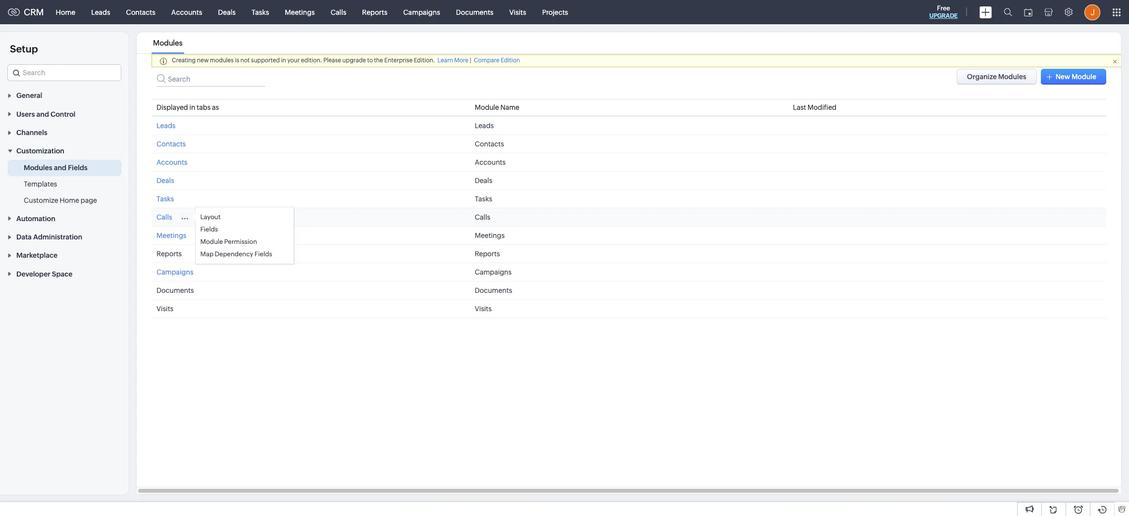 Task type: describe. For each thing, give the bounding box(es) containing it.
0 vertical spatial accounts link
[[163, 0, 210, 24]]

users
[[16, 110, 35, 118]]

templates link
[[24, 180, 57, 189]]

channels button
[[0, 123, 129, 142]]

1 horizontal spatial calls
[[331, 8, 346, 16]]

calendar image
[[1025, 8, 1033, 16]]

2 horizontal spatial contacts
[[475, 140, 504, 148]]

Search text field
[[8, 65, 121, 81]]

0 horizontal spatial leads link
[[83, 0, 118, 24]]

developer space
[[16, 270, 73, 278]]

module inside layout fields module permission map dependency fields
[[200, 238, 223, 246]]

0 horizontal spatial visits
[[157, 305, 174, 313]]

0 horizontal spatial in
[[190, 104, 195, 111]]

0 horizontal spatial tasks
[[157, 195, 174, 203]]

2 horizontal spatial calls
[[475, 214, 491, 221]]

users and control
[[16, 110, 75, 118]]

modules link
[[152, 39, 184, 47]]

1 vertical spatial module
[[475, 104, 499, 111]]

2 horizontal spatial leads
[[475, 122, 494, 130]]

as
[[212, 104, 219, 111]]

0 horizontal spatial calls link
[[157, 214, 172, 221]]

search element
[[998, 0, 1019, 24]]

the
[[374, 57, 383, 64]]

customization button
[[0, 142, 129, 160]]

developer
[[16, 270, 50, 278]]

1 horizontal spatial reports
[[362, 8, 388, 16]]

customization region
[[0, 160, 129, 209]]

edition.
[[414, 57, 435, 64]]

crm
[[24, 7, 44, 17]]

is
[[235, 57, 239, 64]]

new
[[1056, 73, 1071, 81]]

0 horizontal spatial calls
[[157, 214, 172, 221]]

displayed in tabs as
[[157, 104, 219, 111]]

0 vertical spatial calls link
[[323, 0, 354, 24]]

users and control button
[[0, 105, 129, 123]]

new module button
[[1041, 69, 1107, 85]]

creating new modules is not supported in your edition. please upgrade to the enterprise edition. learn more | compare edition
[[172, 57, 520, 64]]

1 horizontal spatial campaigns
[[403, 8, 440, 16]]

1 vertical spatial meetings link
[[157, 232, 186, 240]]

data administration button
[[0, 228, 129, 246]]

0 vertical spatial meetings link
[[277, 0, 323, 24]]

modules and fields link
[[24, 163, 88, 173]]

upgrade
[[343, 57, 366, 64]]

to
[[367, 57, 373, 64]]

0 vertical spatial home
[[56, 8, 75, 16]]

customize home page link
[[24, 196, 97, 206]]

fields inside modules and fields link
[[68, 164, 88, 172]]

edition
[[501, 57, 520, 64]]

modules
[[210, 57, 234, 64]]

name
[[501, 104, 520, 111]]

displayed
[[157, 104, 188, 111]]

1 horizontal spatial deals link
[[210, 0, 244, 24]]

control
[[51, 110, 75, 118]]

upgrade
[[930, 12, 958, 19]]

reports link
[[354, 0, 396, 24]]

layout
[[200, 214, 221, 221]]

0 horizontal spatial meetings
[[157, 232, 186, 240]]

2 horizontal spatial reports
[[475, 250, 500, 258]]

0 horizontal spatial leads
[[91, 8, 110, 16]]

map
[[200, 251, 214, 258]]

administration
[[33, 233, 82, 241]]

1 horizontal spatial contacts
[[157, 140, 186, 148]]

last
[[793, 104, 807, 111]]

general
[[16, 92, 42, 100]]

automation
[[16, 215, 55, 223]]

|
[[470, 57, 471, 64]]

automation button
[[0, 209, 129, 228]]

general button
[[0, 86, 129, 105]]

compare
[[474, 57, 500, 64]]

learn more link
[[438, 57, 469, 64]]

dependency
[[215, 251, 253, 258]]

1 vertical spatial campaigns link
[[157, 269, 193, 276]]

1 vertical spatial fields
[[200, 226, 218, 233]]

0 horizontal spatial campaigns
[[157, 269, 193, 276]]



Task type: locate. For each thing, give the bounding box(es) containing it.
0 vertical spatial and
[[36, 110, 49, 118]]

marketplace button
[[0, 246, 129, 265]]

modules
[[153, 39, 183, 47], [24, 164, 52, 172]]

0 horizontal spatial campaigns link
[[157, 269, 193, 276]]

search image
[[1004, 8, 1013, 16]]

Search text field
[[157, 69, 266, 87]]

0 horizontal spatial tasks link
[[157, 195, 174, 203]]

free upgrade
[[930, 4, 958, 19]]

2 horizontal spatial tasks
[[475, 195, 493, 203]]

data administration
[[16, 233, 82, 241]]

not
[[241, 57, 250, 64]]

campaigns link
[[396, 0, 448, 24], [157, 269, 193, 276]]

1 horizontal spatial tasks
[[252, 8, 269, 16]]

0 horizontal spatial deals
[[157, 177, 174, 185]]

modules up creating
[[153, 39, 183, 47]]

contacts link
[[118, 0, 163, 24], [157, 140, 186, 148]]

and inside customization region
[[54, 164, 66, 172]]

1 vertical spatial home
[[60, 197, 79, 205]]

tasks link
[[244, 0, 277, 24], [157, 195, 174, 203]]

1 vertical spatial and
[[54, 164, 66, 172]]

leads link
[[83, 0, 118, 24], [157, 122, 176, 130]]

1 horizontal spatial leads link
[[157, 122, 176, 130]]

1 vertical spatial leads link
[[157, 122, 176, 130]]

channels
[[16, 129, 47, 137]]

layout fields module permission map dependency fields
[[200, 214, 272, 258]]

module right new
[[1072, 73, 1097, 81]]

2 horizontal spatial deals
[[475, 177, 493, 185]]

1 vertical spatial tasks link
[[157, 195, 174, 203]]

and for users
[[36, 110, 49, 118]]

customize
[[24, 197, 58, 205]]

0 vertical spatial deals link
[[210, 0, 244, 24]]

2 horizontal spatial fields
[[255, 251, 272, 258]]

contacts down module name
[[475, 140, 504, 148]]

2 horizontal spatial meetings
[[475, 232, 505, 240]]

documents link
[[448, 0, 502, 24]]

2 horizontal spatial module
[[1072, 73, 1097, 81]]

fields down customization dropdown button
[[68, 164, 88, 172]]

deals
[[218, 8, 236, 16], [157, 177, 174, 185], [475, 177, 493, 185]]

tasks
[[252, 8, 269, 16], [157, 195, 174, 203], [475, 195, 493, 203]]

projects link
[[534, 0, 576, 24]]

contacts link down displayed on the top
[[157, 140, 186, 148]]

1 horizontal spatial meetings
[[285, 8, 315, 16]]

fields down layout
[[200, 226, 218, 233]]

0 horizontal spatial fields
[[68, 164, 88, 172]]

your
[[288, 57, 300, 64]]

1 vertical spatial contacts link
[[157, 140, 186, 148]]

1 horizontal spatial leads
[[157, 122, 176, 130]]

leads down module name
[[475, 122, 494, 130]]

profile element
[[1079, 0, 1107, 24]]

0 horizontal spatial modules
[[24, 164, 52, 172]]

setup
[[10, 43, 38, 54]]

contacts up modules link
[[126, 8, 155, 16]]

and inside dropdown button
[[36, 110, 49, 118]]

0 horizontal spatial meetings link
[[157, 232, 186, 240]]

modules for modules and fields
[[24, 164, 52, 172]]

0 vertical spatial tasks link
[[244, 0, 277, 24]]

module left name
[[475, 104, 499, 111]]

supported
[[251, 57, 280, 64]]

free
[[938, 4, 951, 12]]

0 vertical spatial modules
[[153, 39, 183, 47]]

developer space button
[[0, 265, 129, 283]]

modules and fields
[[24, 164, 88, 172]]

enterprise
[[384, 57, 413, 64]]

learn
[[438, 57, 453, 64]]

permission
[[224, 238, 257, 246]]

create menu image
[[980, 6, 992, 18]]

page
[[81, 197, 97, 205]]

modified
[[808, 104, 837, 111]]

module name
[[475, 104, 520, 111]]

projects
[[542, 8, 568, 16]]

contacts
[[126, 8, 155, 16], [157, 140, 186, 148], [475, 140, 504, 148]]

0 horizontal spatial deals link
[[157, 177, 174, 185]]

profile image
[[1085, 4, 1101, 20]]

1 horizontal spatial deals
[[218, 8, 236, 16]]

and right users
[[36, 110, 49, 118]]

2 horizontal spatial campaigns
[[475, 269, 512, 276]]

1 vertical spatial calls link
[[157, 214, 172, 221]]

1 horizontal spatial meetings link
[[277, 0, 323, 24]]

1 vertical spatial modules
[[24, 164, 52, 172]]

fields
[[68, 164, 88, 172], [200, 226, 218, 233], [255, 251, 272, 258]]

calls link left layout
[[157, 214, 172, 221]]

None field
[[7, 64, 121, 81]]

1 horizontal spatial fields
[[200, 226, 218, 233]]

reports
[[362, 8, 388, 16], [157, 250, 182, 258], [475, 250, 500, 258]]

module up map
[[200, 238, 223, 246]]

1 horizontal spatial in
[[281, 57, 286, 64]]

1 vertical spatial deals link
[[157, 177, 174, 185]]

visits
[[510, 8, 526, 16], [157, 305, 174, 313], [475, 305, 492, 313]]

and
[[36, 110, 49, 118], [54, 164, 66, 172]]

1 vertical spatial accounts link
[[157, 159, 188, 166]]

2 vertical spatial fields
[[255, 251, 272, 258]]

space
[[52, 270, 73, 278]]

0 horizontal spatial reports
[[157, 250, 182, 258]]

0 vertical spatial leads link
[[83, 0, 118, 24]]

visits link
[[502, 0, 534, 24]]

modules up templates "link"
[[24, 164, 52, 172]]

data
[[16, 233, 32, 241]]

more
[[454, 57, 469, 64]]

0 horizontal spatial module
[[200, 238, 223, 246]]

0 vertical spatial campaigns link
[[396, 0, 448, 24]]

templates
[[24, 181, 57, 188]]

0 horizontal spatial and
[[36, 110, 49, 118]]

tasks inside tasks link
[[252, 8, 269, 16]]

please
[[324, 57, 341, 64]]

calls
[[331, 8, 346, 16], [157, 214, 172, 221], [475, 214, 491, 221]]

campaigns
[[403, 8, 440, 16], [157, 269, 193, 276], [475, 269, 512, 276]]

contacts link up modules link
[[118, 0, 163, 24]]

customize home page
[[24, 197, 97, 205]]

in left 'your'
[[281, 57, 286, 64]]

0 vertical spatial module
[[1072, 73, 1097, 81]]

2 horizontal spatial visits
[[510, 8, 526, 16]]

2 vertical spatial module
[[200, 238, 223, 246]]

deals inside "link"
[[218, 8, 236, 16]]

home up 'automation' dropdown button
[[60, 197, 79, 205]]

1 horizontal spatial calls link
[[323, 0, 354, 24]]

visits inside 'link'
[[510, 8, 526, 16]]

documents
[[456, 8, 494, 16], [157, 287, 194, 295], [475, 287, 512, 295]]

deals link
[[210, 0, 244, 24], [157, 177, 174, 185]]

accounts link
[[163, 0, 210, 24], [157, 159, 188, 166]]

1 horizontal spatial and
[[54, 164, 66, 172]]

and down customization dropdown button
[[54, 164, 66, 172]]

new module
[[1056, 73, 1097, 81]]

1 horizontal spatial modules
[[153, 39, 183, 47]]

calls link up please
[[323, 0, 354, 24]]

marketplace
[[16, 252, 58, 260]]

tabs
[[197, 104, 211, 111]]

1 horizontal spatial campaigns link
[[396, 0, 448, 24]]

1 horizontal spatial visits
[[475, 305, 492, 313]]

1 vertical spatial in
[[190, 104, 195, 111]]

customization
[[16, 147, 64, 155]]

and for modules
[[54, 164, 66, 172]]

last modified
[[793, 104, 837, 111]]

home inside customization region
[[60, 197, 79, 205]]

accounts
[[171, 8, 202, 16], [157, 159, 188, 166], [475, 159, 506, 166]]

in
[[281, 57, 286, 64], [190, 104, 195, 111]]

contacts down displayed on the top
[[157, 140, 186, 148]]

0 vertical spatial fields
[[68, 164, 88, 172]]

in left tabs
[[190, 104, 195, 111]]

meetings
[[285, 8, 315, 16], [157, 232, 186, 240], [475, 232, 505, 240]]

None button
[[957, 69, 1037, 85]]

modules for modules
[[153, 39, 183, 47]]

fields down the permission
[[255, 251, 272, 258]]

modules inside customization region
[[24, 164, 52, 172]]

0 horizontal spatial contacts
[[126, 8, 155, 16]]

new
[[197, 57, 209, 64]]

1 horizontal spatial tasks link
[[244, 0, 277, 24]]

compare edition link
[[474, 57, 520, 64]]

home right crm
[[56, 8, 75, 16]]

leads right "home" link
[[91, 8, 110, 16]]

1 horizontal spatial module
[[475, 104, 499, 111]]

crm link
[[8, 7, 44, 17]]

home link
[[48, 0, 83, 24]]

0 vertical spatial contacts link
[[118, 0, 163, 24]]

creating
[[172, 57, 196, 64]]

create menu element
[[974, 0, 998, 24]]

module inside button
[[1072, 73, 1097, 81]]

edition.
[[301, 57, 322, 64]]

0 vertical spatial in
[[281, 57, 286, 64]]

calls link
[[323, 0, 354, 24], [157, 214, 172, 221]]

meetings link
[[277, 0, 323, 24], [157, 232, 186, 240]]

leads down displayed on the top
[[157, 122, 176, 130]]



Task type: vqa. For each thing, say whether or not it's contained in the screenshot.


